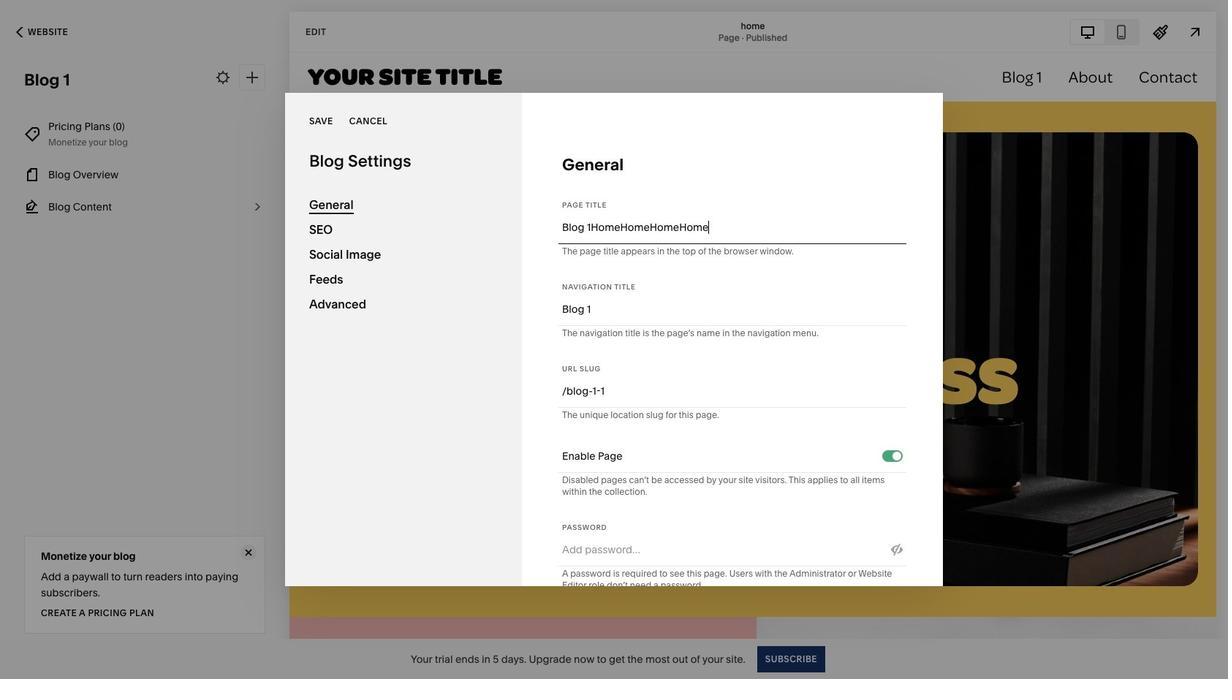 Task type: describe. For each thing, give the bounding box(es) containing it.
page image
[[24, 167, 40, 183]]

style image
[[1153, 24, 1169, 40]]

Navigation Title text field
[[562, 293, 903, 325]]

site preview image
[[1187, 24, 1203, 40]]

passwordhide icon image
[[891, 544, 903, 556]]

plus image
[[244, 69, 260, 86]]



Task type: locate. For each thing, give the bounding box(es) containing it.
chevron small right image
[[249, 199, 265, 215]]

tab list
[[1071, 20, 1138, 44]]

Page Title text field
[[562, 211, 903, 243]]

URL Slug text field
[[567, 375, 903, 407]]

mobile image
[[1114, 24, 1130, 40]]

blog image
[[24, 199, 40, 215]]

settings image
[[215, 69, 231, 86]]

dialog
[[285, 93, 943, 592]]

desktop image
[[1080, 24, 1096, 40]]

tag image
[[24, 126, 40, 143]]

Password password field
[[562, 534, 883, 566]]

cross small image
[[241, 545, 257, 561]]



